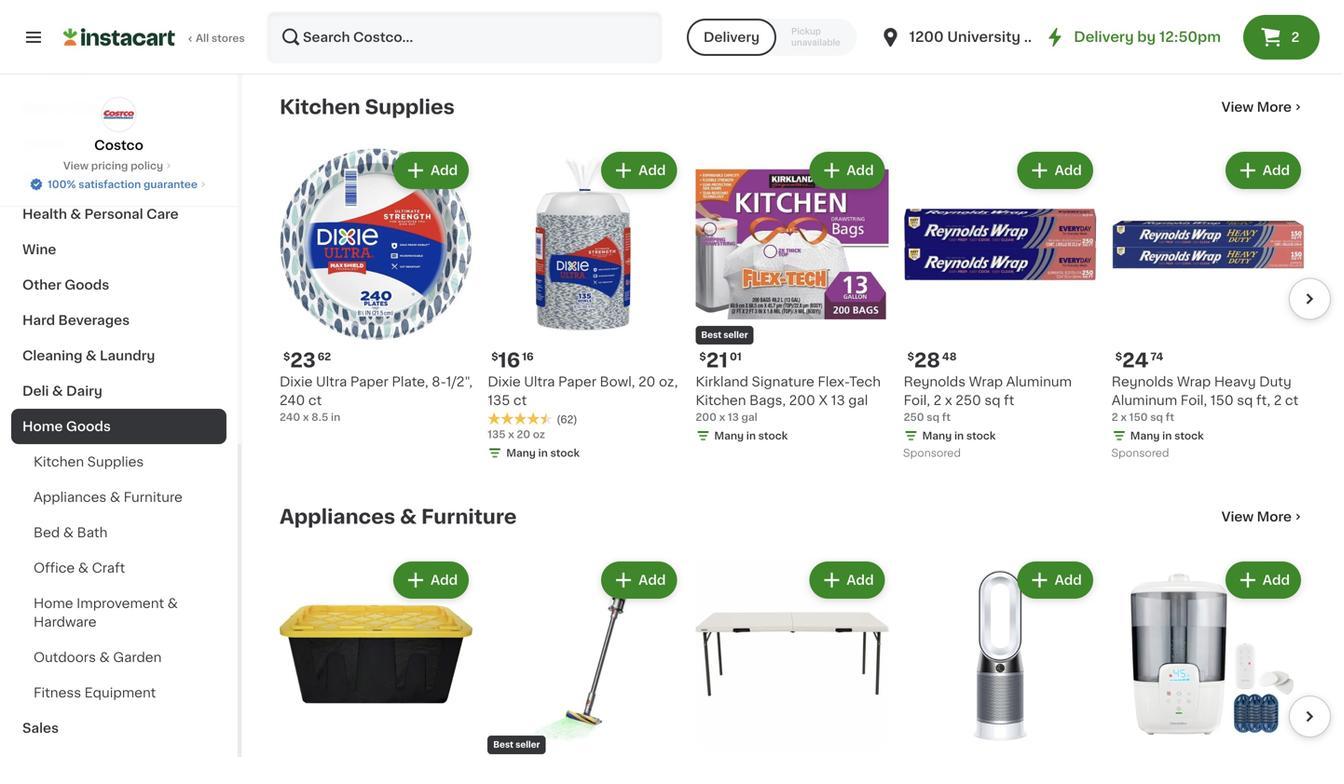 Task type: vqa. For each thing, say whether or not it's contained in the screenshot.
the bottom "Water"
no



Task type: locate. For each thing, give the bounding box(es) containing it.
1 horizontal spatial foil,
[[1181, 394, 1207, 407]]

$ inside $ 28 48
[[907, 352, 914, 362]]

1 vertical spatial view
[[63, 161, 89, 171]]

4
[[696, 21, 703, 31]]

0 vertical spatial 20
[[638, 376, 656, 389]]

cider
[[71, 102, 108, 115]]

2 more from the top
[[1257, 511, 1292, 524]]

0 horizontal spatial 20
[[517, 430, 530, 440]]

many in stock
[[714, 431, 788, 441], [922, 431, 996, 441], [1130, 431, 1204, 441], [506, 448, 580, 459]]

1 vertical spatial more
[[1257, 511, 1292, 524]]

oz,
[[659, 376, 678, 389]]

0 horizontal spatial appliances & furniture link
[[11, 480, 226, 515]]

1 vertical spatial view more link
[[1221, 508, 1305, 527]]

kitchen supplies link for appliances & furniture link to the left
[[11, 445, 226, 480]]

0 vertical spatial best seller
[[701, 331, 748, 340]]

appliances & furniture
[[34, 491, 183, 504], [280, 507, 517, 527]]

more
[[1257, 101, 1292, 114], [1257, 511, 1292, 524]]

$ 24 74
[[1115, 351, 1163, 371]]

0 horizontal spatial best seller
[[493, 742, 540, 750]]

1 ultra from the left
[[316, 376, 347, 389]]

2 wrap from the left
[[1177, 376, 1211, 389]]

kitchen supplies
[[280, 97, 455, 117], [34, 456, 144, 469]]

13 down kirkland on the right of the page
[[728, 413, 739, 423]]

1 horizontal spatial seller
[[723, 331, 748, 340]]

1 vertical spatial furniture
[[421, 507, 517, 527]]

250 down 48
[[956, 394, 981, 407]]

$ for 23
[[283, 352, 290, 362]]

1 reynolds from the left
[[904, 376, 966, 389]]

1 view more from the top
[[1221, 101, 1292, 114]]

ct inside reynolds wrap heavy duty aluminum foil, 150 sq ft, 2 ct 2 x 150 sq ft
[[1285, 394, 1298, 407]]

1 vertical spatial kitchen supplies
[[34, 456, 144, 469]]

hard beverages link
[[11, 303, 226, 338]]

0 horizontal spatial supplies
[[87, 456, 144, 469]]

5 $ from the left
[[1115, 352, 1122, 362]]

delivery right 4
[[704, 31, 760, 44]]

1 more from the top
[[1257, 101, 1292, 114]]

wine link
[[11, 232, 226, 267]]

0 horizontal spatial seller
[[515, 742, 540, 750]]

0 vertical spatial more
[[1257, 101, 1292, 114]]

135
[[488, 394, 510, 407], [488, 430, 506, 440]]

ultra down $ 16 16
[[524, 376, 555, 389]]

ct right 4
[[705, 21, 716, 31]]

2 vertical spatial goods
[[66, 420, 111, 433]]

item carousel region
[[253, 141, 1331, 476], [253, 551, 1331, 758]]

2
[[1291, 31, 1299, 44], [1112, 38, 1118, 49], [933, 394, 941, 407], [1274, 394, 1282, 407], [1112, 413, 1118, 423]]

delivery left by on the top of the page
[[1074, 30, 1134, 44]]

heavy
[[1214, 376, 1256, 389]]

in for 28
[[954, 431, 964, 441]]

0 vertical spatial oz
[[933, 21, 945, 31]]

hard beverages
[[22, 314, 130, 327]]

home
[[22, 420, 63, 433], [34, 597, 73, 610]]

1 vertical spatial 135
[[488, 430, 506, 440]]

sponsored badge image down reynolds wrap heavy duty aluminum foil, 150 sq ft, 2 ct 2 x 150 sq ft
[[1112, 449, 1168, 460]]

other goods
[[22, 279, 109, 292]]

20
[[638, 376, 656, 389], [517, 430, 530, 440]]

gal down bags,
[[741, 413, 757, 423]]

ct down duty
[[1285, 394, 1298, 407]]

delivery for delivery by 12:50pm
[[1074, 30, 1134, 44]]

seller
[[723, 331, 748, 340], [515, 742, 540, 750]]

100% satisfaction guarantee
[[48, 179, 197, 190]]

many in stock for 24
[[1130, 431, 1204, 441]]

beer & cider link
[[11, 90, 226, 126]]

x down $ 28 48
[[945, 394, 952, 407]]

paper down liquor
[[22, 172, 62, 185]]

reynolds inside reynolds wrap heavy duty aluminum foil, 150 sq ft, 2 ct 2 x 150 sq ft
[[1112, 376, 1174, 389]]

2 vertical spatial kitchen
[[34, 456, 84, 469]]

3 $ from the left
[[491, 352, 498, 362]]

many down reynolds wrap aluminum foil, 2 x 250 sq ft 250 sq ft
[[922, 431, 952, 441]]

in right 8.5
[[331, 413, 340, 423]]

1 240 from the top
[[280, 394, 305, 407]]

aluminum
[[1006, 376, 1072, 389], [1112, 394, 1177, 407]]

in down reynolds wrap heavy duty aluminum foil, 150 sq ft, 2 ct 2 x 150 sq ft
[[1162, 431, 1172, 441]]

250 down 28
[[904, 413, 924, 423]]

0 vertical spatial gal
[[848, 394, 868, 407]]

0 horizontal spatial 150
[[1129, 413, 1148, 423]]

1 horizontal spatial oz
[[933, 21, 945, 31]]

0 vertical spatial 135
[[488, 394, 510, 407]]

stock for 21
[[758, 431, 788, 441]]

foil, inside reynolds wrap heavy duty aluminum foil, 150 sq ft, 2 ct 2 x 150 sq ft
[[1181, 394, 1207, 407]]

ultra for 135
[[524, 376, 555, 389]]

outdoors & garden link
[[11, 640, 226, 676]]

in down bags,
[[746, 431, 756, 441]]

aluminum inside reynolds wrap heavy duty aluminum foil, 150 sq ft, 2 ct 2 x 150 sq ft
[[1112, 394, 1177, 407]]

x inside reynolds wrap heavy duty aluminum foil, 150 sq ft, 2 ct 2 x 150 sq ft
[[1121, 413, 1127, 423]]

1 vertical spatial 200
[[696, 413, 717, 423]]

in for 24
[[1162, 431, 1172, 441]]

paper
[[22, 172, 62, 185], [350, 376, 388, 389], [558, 376, 596, 389]]

$ for 24
[[1115, 352, 1122, 362]]

stock down bags,
[[758, 431, 788, 441]]

best seller
[[701, 331, 748, 340], [493, 742, 540, 750]]

ct up 8.5
[[308, 394, 322, 407]]

& for cleaning & laundry link
[[86, 349, 97, 363]]

$ left 62
[[283, 352, 290, 362]]

1 vertical spatial kitchen
[[696, 394, 746, 407]]

1 vertical spatial best
[[493, 742, 514, 750]]

reynolds down $ 28 48
[[904, 376, 966, 389]]

1 $ from the left
[[283, 352, 290, 362]]

dixie down 23
[[280, 376, 313, 389]]

reynolds inside reynolds wrap aluminum foil, 2 x 250 sq ft 250 sq ft
[[904, 376, 966, 389]]

oz
[[933, 21, 945, 31], [533, 430, 545, 440]]

item carousel region containing 23
[[253, 141, 1331, 476]]

2 view more from the top
[[1221, 511, 1292, 524]]

1 horizontal spatial ultra
[[524, 376, 555, 389]]

view more link for kitchen supplies
[[1221, 98, 1305, 116]]

$ up 135 x 20 oz
[[491, 352, 498, 362]]

equipment
[[85, 687, 156, 700]]

outdoors & garden
[[34, 651, 162, 664]]

home up hardware
[[34, 597, 73, 610]]

1 horizontal spatial 200
[[789, 394, 815, 407]]

1 vertical spatial best seller
[[493, 742, 540, 750]]

16
[[498, 351, 520, 371], [522, 352, 534, 362]]

0 horizontal spatial ultra
[[316, 376, 347, 389]]

$ up kirkland on the right of the page
[[699, 352, 706, 362]]

1 vertical spatial 250
[[904, 413, 924, 423]]

$ inside $ 24 74
[[1115, 352, 1122, 362]]

many down kirkland on the right of the page
[[714, 431, 744, 441]]

20 left oz,
[[638, 376, 656, 389]]

reynolds for 28
[[904, 376, 966, 389]]

0 horizontal spatial oz
[[533, 430, 545, 440]]

ct
[[705, 21, 716, 31], [1121, 38, 1131, 49], [308, 394, 322, 407], [513, 394, 527, 407], [1285, 394, 1298, 407]]

0 horizontal spatial sponsored badge image
[[904, 449, 960, 460]]

home for home improvement & hardware
[[34, 597, 73, 610]]

x inside dixie ultra paper plate, 8-1/2", 240 ct 240 x 8.5 in
[[303, 413, 309, 423]]

$ inside $ 21 01
[[699, 352, 706, 362]]

0 vertical spatial 200
[[789, 394, 815, 407]]

16 inside $ 16 16
[[522, 352, 534, 362]]

0 horizontal spatial dixie
[[280, 376, 313, 389]]

1 wrap from the left
[[969, 376, 1003, 389]]

20 down dixie ultra paper bowl, 20 oz, 135 ct
[[517, 430, 530, 440]]

0 horizontal spatial 250
[[904, 413, 924, 423]]

1 vertical spatial item carousel region
[[253, 551, 1331, 758]]

product group containing 28
[[904, 148, 1097, 464]]

200 left x
[[789, 394, 815, 407]]

200 down kirkland on the right of the page
[[696, 413, 717, 423]]

fitness equipment link
[[11, 676, 226, 711]]

many down 135 x 20 oz
[[506, 448, 536, 459]]

hard
[[22, 314, 55, 327]]

many in stock down bags,
[[714, 431, 788, 441]]

home goods link
[[11, 409, 226, 445]]

1 vertical spatial aluminum
[[1112, 394, 1177, 407]]

deli & dairy link
[[11, 374, 226, 409]]

1 horizontal spatial dixie
[[488, 376, 521, 389]]

1 item carousel region from the top
[[253, 141, 1331, 476]]

sponsored badge image down reynolds wrap aluminum foil, 2 x 250 sq ft 250 sq ft
[[904, 449, 960, 460]]

150 down $ 24 74
[[1129, 413, 1148, 423]]

fitness equipment
[[34, 687, 156, 700]]

view more for appliances & furniture
[[1221, 511, 1292, 524]]

& inside home improvement & hardware
[[167, 597, 178, 610]]

1 135 from the top
[[488, 394, 510, 407]]

paper up (62)
[[558, 376, 596, 389]]

x down $ 16 16
[[508, 430, 514, 440]]

best inside button
[[493, 742, 514, 750]]

reynolds wrap aluminum foil, 2 x 250 sq ft 250 sq ft
[[904, 376, 1072, 423]]

0 horizontal spatial furniture
[[124, 491, 183, 504]]

1 horizontal spatial paper
[[350, 376, 388, 389]]

ct inside button
[[705, 21, 716, 31]]

1 horizontal spatial sponsored badge image
[[1112, 449, 1168, 460]]

goods up beverages
[[65, 279, 109, 292]]

view
[[1221, 101, 1254, 114], [63, 161, 89, 171], [1221, 511, 1254, 524]]

appliances & furniture link
[[11, 480, 226, 515], [280, 506, 517, 528]]

goods down pricing
[[65, 172, 110, 185]]

seller inside button
[[515, 742, 540, 750]]

goods down dairy
[[66, 420, 111, 433]]

delivery button
[[687, 19, 776, 56]]

ultra
[[316, 376, 347, 389], [524, 376, 555, 389]]

ft
[[1004, 394, 1014, 407], [942, 413, 951, 423], [1166, 413, 1174, 423]]

home for home goods
[[22, 420, 63, 433]]

0 vertical spatial goods
[[65, 172, 110, 185]]

0 vertical spatial view
[[1221, 101, 1254, 114]]

150 down heavy
[[1210, 394, 1234, 407]]

oz right 21.07
[[933, 21, 945, 31]]

2 view more link from the top
[[1221, 508, 1305, 527]]

oz down dixie ultra paper bowl, 20 oz, 135 ct
[[533, 430, 545, 440]]

1 horizontal spatial 250
[[956, 394, 981, 407]]

in down reynolds wrap aluminum foil, 2 x 250 sq ft 250 sq ft
[[954, 431, 964, 441]]

None search field
[[267, 11, 663, 63]]

x down 24
[[1121, 413, 1127, 423]]

reynolds down $ 24 74
[[1112, 376, 1174, 389]]

view more link for appliances & furniture
[[1221, 508, 1305, 527]]

$ left 74
[[1115, 352, 1122, 362]]

240 left 8.5
[[280, 413, 300, 423]]

plate,
[[392, 376, 428, 389]]

paper inside dixie ultra paper plate, 8-1/2", 240 ct 240 x 8.5 in
[[350, 376, 388, 389]]

product group containing 24
[[1112, 148, 1305, 464]]

bed & bath
[[34, 527, 108, 540]]

stock for 24
[[1174, 431, 1204, 441]]

wrap inside reynolds wrap heavy duty aluminum foil, 150 sq ft, 2 ct 2 x 150 sq ft
[[1177, 376, 1211, 389]]

$ 23 62
[[283, 351, 331, 371]]

costco
[[94, 139, 143, 152]]

many down reynolds wrap heavy duty aluminum foil, 150 sq ft, 2 ct 2 x 150 sq ft
[[1130, 431, 1160, 441]]

dixie inside dixie ultra paper bowl, 20 oz, 135 ct
[[488, 376, 521, 389]]

delivery
[[1074, 30, 1134, 44], [704, 31, 760, 44]]

0 horizontal spatial aluminum
[[1006, 376, 1072, 389]]

1 vertical spatial supplies
[[87, 456, 144, 469]]

wrap inside reynolds wrap aluminum foil, 2 x 250 sq ft 250 sq ft
[[969, 376, 1003, 389]]

$ left 48
[[907, 352, 914, 362]]

paper inside dixie ultra paper bowl, 20 oz, 135 ct
[[558, 376, 596, 389]]

0 horizontal spatial wrap
[[969, 376, 1003, 389]]

1 vertical spatial appliances
[[280, 507, 395, 527]]

gal down tech
[[848, 394, 868, 407]]

home down 'deli'
[[22, 420, 63, 433]]

0 vertical spatial appliances
[[34, 491, 107, 504]]

2 ultra from the left
[[524, 376, 555, 389]]

tech
[[849, 376, 881, 389]]

1 horizontal spatial 16
[[522, 352, 534, 362]]

13
[[831, 394, 845, 407], [728, 413, 739, 423]]

0 vertical spatial kitchen
[[280, 97, 360, 117]]

cleaning
[[22, 349, 82, 363]]

$ for 21
[[699, 352, 706, 362]]

2 horizontal spatial paper
[[558, 376, 596, 389]]

all stores link
[[63, 11, 246, 63]]

delivery inside "delivery" button
[[704, 31, 760, 44]]

home inside home goods link
[[22, 420, 63, 433]]

many in stock down reynolds wrap heavy duty aluminum foil, 150 sq ft, 2 ct 2 x 150 sq ft
[[1130, 431, 1204, 441]]

1 foil, from the left
[[904, 394, 930, 407]]

2 horizontal spatial ft
[[1166, 413, 1174, 423]]

1 vertical spatial view more
[[1221, 511, 1292, 524]]

best seller button
[[488, 558, 681, 758]]

many in stock down 135 x 20 oz
[[506, 448, 580, 459]]

1 vertical spatial goods
[[65, 279, 109, 292]]

view pricing policy link
[[63, 158, 174, 173]]

1 horizontal spatial best seller
[[701, 331, 748, 340]]

goods for paper goods
[[65, 172, 110, 185]]

& for health & personal care link
[[70, 208, 81, 221]]

1 vertical spatial 13
[[728, 413, 739, 423]]

bags,
[[749, 394, 786, 407]]

2 $ from the left
[[699, 352, 706, 362]]

16 up dixie ultra paper bowl, 20 oz, 135 ct
[[522, 352, 534, 362]]

many
[[714, 431, 744, 441], [922, 431, 952, 441], [1130, 431, 1160, 441], [506, 448, 536, 459]]

1 horizontal spatial reynolds
[[1112, 376, 1174, 389]]

supplies down home goods link
[[87, 456, 144, 469]]

0 vertical spatial kitchen supplies link
[[280, 96, 455, 118]]

0 horizontal spatial best
[[493, 742, 514, 750]]

view inside view pricing policy link
[[63, 161, 89, 171]]

sponsored badge image for 24
[[1112, 449, 1168, 460]]

ct up 135 x 20 oz
[[513, 394, 527, 407]]

seller inside product group
[[723, 331, 748, 340]]

foil, down 28
[[904, 394, 930, 407]]

& for deli & dairy link
[[52, 385, 63, 398]]

craft
[[92, 562, 125, 575]]

office & craft
[[34, 562, 125, 575]]

stores
[[211, 33, 245, 43]]

stock down reynolds wrap heavy duty aluminum foil, 150 sq ft, 2 ct 2 x 150 sq ft
[[1174, 431, 1204, 441]]

1 view more link from the top
[[1221, 98, 1305, 116]]

0 horizontal spatial reynolds
[[904, 376, 966, 389]]

2 foil, from the left
[[1181, 394, 1207, 407]]

ultra inside dixie ultra paper plate, 8-1/2", 240 ct 240 x 8.5 in
[[316, 376, 347, 389]]

240
[[280, 394, 305, 407], [280, 413, 300, 423]]

2 ct
[[1112, 38, 1131, 49]]

dixie inside dixie ultra paper plate, 8-1/2", 240 ct 240 x 8.5 in
[[280, 376, 313, 389]]

1 horizontal spatial aluminum
[[1112, 394, 1177, 407]]

135 down $ 16 16
[[488, 430, 506, 440]]

250
[[956, 394, 981, 407], [904, 413, 924, 423]]

item carousel region for appliances & furniture
[[253, 551, 1331, 758]]

product group containing 23
[[280, 148, 473, 425]]

0 vertical spatial seller
[[723, 331, 748, 340]]

view for kitchen supplies
[[1221, 101, 1254, 114]]

13 right x
[[831, 394, 845, 407]]

dixie down $ 16 16
[[488, 376, 521, 389]]

1 sponsored badge image from the left
[[904, 449, 960, 460]]

more for appliances & furniture
[[1257, 511, 1292, 524]]

1 horizontal spatial 20
[[638, 376, 656, 389]]

beer
[[22, 102, 54, 115]]

0 horizontal spatial appliances & furniture
[[34, 491, 183, 504]]

many in stock down reynolds wrap aluminum foil, 2 x 250 sq ft 250 sq ft
[[922, 431, 996, 441]]

2 horizontal spatial kitchen
[[696, 394, 746, 407]]

2 vertical spatial view
[[1221, 511, 1254, 524]]

wrap for 24
[[1177, 376, 1211, 389]]

paper for dixie ultra paper plate, 8-1/2", 240 ct 240 x 8.5 in
[[350, 376, 388, 389]]

health & personal care
[[22, 208, 179, 221]]

x inside kirkland signature flex-tech kitchen bags, 200 x 13 gal 200 x 13 gal
[[719, 413, 725, 423]]

sponsored badge image
[[904, 449, 960, 460], [1112, 449, 1168, 460]]

1 vertical spatial appliances & furniture
[[280, 507, 517, 527]]

ave
[[1024, 30, 1051, 44]]

reynolds
[[904, 376, 966, 389], [1112, 376, 1174, 389]]

240 down 23
[[280, 394, 305, 407]]

0 vertical spatial 240
[[280, 394, 305, 407]]

kitchen supplies link for kitchen supplies view more link
[[280, 96, 455, 118]]

wrap for 28
[[969, 376, 1003, 389]]

home inside home improvement & hardware
[[34, 597, 73, 610]]

2 sponsored badge image from the left
[[1112, 449, 1168, 460]]

1 horizontal spatial wrap
[[1177, 376, 1211, 389]]

item carousel region containing add
[[253, 551, 1331, 758]]

product group
[[280, 148, 473, 425], [488, 148, 681, 465], [696, 148, 889, 448], [904, 148, 1097, 464], [1112, 148, 1305, 464], [280, 558, 473, 758], [488, 558, 681, 758], [696, 558, 889, 758], [904, 558, 1097, 758], [1112, 558, 1305, 758]]

$ inside $ 16 16
[[491, 352, 498, 362]]

foil, inside reynolds wrap aluminum foil, 2 x 250 sq ft 250 sq ft
[[904, 394, 930, 407]]

signature
[[752, 376, 814, 389]]

0 horizontal spatial foil,
[[904, 394, 930, 407]]

2 item carousel region from the top
[[253, 551, 1331, 758]]

0 vertical spatial home
[[22, 420, 63, 433]]

48
[[942, 352, 957, 362]]

0 vertical spatial aluminum
[[1006, 376, 1072, 389]]

0 vertical spatial view more link
[[1221, 98, 1305, 116]]

in
[[331, 413, 340, 423], [746, 431, 756, 441], [954, 431, 964, 441], [1162, 431, 1172, 441], [538, 448, 548, 459]]

best
[[701, 331, 722, 340], [493, 742, 514, 750]]

2 dixie from the left
[[488, 376, 521, 389]]

x down kirkland on the right of the page
[[719, 413, 725, 423]]

x left 8.5
[[303, 413, 309, 423]]

16 up 135 x 20 oz
[[498, 351, 520, 371]]

1 horizontal spatial best
[[701, 331, 722, 340]]

office
[[34, 562, 75, 575]]

21.07 oz button
[[904, 0, 1097, 34]]

foil, left ft,
[[1181, 394, 1207, 407]]

paper left plate,
[[350, 376, 388, 389]]

1 horizontal spatial supplies
[[365, 97, 455, 117]]

appliances
[[34, 491, 107, 504], [280, 507, 395, 527]]

2 135 from the top
[[488, 430, 506, 440]]

1 vertical spatial 240
[[280, 413, 300, 423]]

$ inside $ 23 62
[[283, 352, 290, 362]]

135 up 135 x 20 oz
[[488, 394, 510, 407]]

ct left by on the top of the page
[[1121, 38, 1131, 49]]

1 horizontal spatial 150
[[1210, 394, 1234, 407]]

0 horizontal spatial 200
[[696, 413, 717, 423]]

ultra down 62
[[316, 376, 347, 389]]

0 horizontal spatial delivery
[[704, 31, 760, 44]]

x inside reynolds wrap aluminum foil, 2 x 250 sq ft 250 sq ft
[[945, 394, 952, 407]]

1 horizontal spatial delivery
[[1074, 30, 1134, 44]]

ultra inside dixie ultra paper bowl, 20 oz, 135 ct
[[524, 376, 555, 389]]

& for outdoors & garden link
[[99, 651, 110, 664]]

4 $ from the left
[[907, 352, 914, 362]]

supplies down search field on the left of page
[[365, 97, 455, 117]]

1 dixie from the left
[[280, 376, 313, 389]]

bowl,
[[600, 376, 635, 389]]

2 reynolds from the left
[[1112, 376, 1174, 389]]

stock down reynolds wrap aluminum foil, 2 x 250 sq ft 250 sq ft
[[966, 431, 996, 441]]



Task type: describe. For each thing, give the bounding box(es) containing it.
guarantee
[[143, 179, 197, 190]]

by
[[1137, 30, 1156, 44]]

policy
[[131, 161, 163, 171]]

cleaning & laundry
[[22, 349, 155, 363]]

& for bed & bath link
[[63, 527, 74, 540]]

21.07 oz
[[904, 21, 945, 31]]

$ for 16
[[491, 352, 498, 362]]

garden
[[113, 651, 162, 664]]

costco link
[[94, 97, 143, 155]]

1 horizontal spatial ft
[[1004, 394, 1014, 407]]

0 horizontal spatial kitchen
[[34, 456, 84, 469]]

best seller inside best seller button
[[493, 742, 540, 750]]

stock for 28
[[966, 431, 996, 441]]

dairy
[[66, 385, 102, 398]]

0 horizontal spatial paper
[[22, 172, 62, 185]]

kitchen inside kirkland signature flex-tech kitchen bags, 200 x 13 gal 200 x 13 gal
[[696, 394, 746, 407]]

office & craft link
[[11, 551, 226, 586]]

1 horizontal spatial 13
[[831, 394, 845, 407]]

dixie for 240
[[280, 376, 313, 389]]

liquor
[[22, 137, 65, 150]]

laundry
[[100, 349, 155, 363]]

20 inside dixie ultra paper bowl, 20 oz, 135 ct
[[638, 376, 656, 389]]

sales link
[[11, 711, 226, 746]]

dixie ultra paper bowl, 20 oz, 135 ct
[[488, 376, 678, 407]]

goods for other goods
[[65, 279, 109, 292]]

1 horizontal spatial appliances
[[280, 507, 395, 527]]

other goods link
[[11, 267, 226, 303]]

product group containing 16
[[488, 148, 681, 465]]

(62)
[[557, 415, 577, 425]]

1 horizontal spatial appliances & furniture link
[[280, 506, 517, 528]]

flex-
[[818, 376, 849, 389]]

8.5
[[311, 413, 328, 423]]

deli
[[22, 385, 49, 398]]

ct inside dixie ultra paper plate, 8-1/2", 240 ct 240 x 8.5 in
[[308, 394, 322, 407]]

kirkland
[[696, 376, 748, 389]]

0 vertical spatial 250
[[956, 394, 981, 407]]

aluminum inside reynolds wrap aluminum foil, 2 x 250 sq ft 250 sq ft
[[1006, 376, 1072, 389]]

1 vertical spatial 20
[[517, 430, 530, 440]]

0 vertical spatial appliances & furniture
[[34, 491, 183, 504]]

in down 135 x 20 oz
[[538, 448, 548, 459]]

0 horizontal spatial 16
[[498, 351, 520, 371]]

care
[[146, 208, 179, 221]]

(693)
[[1181, 23, 1208, 34]]

health & personal care link
[[11, 197, 226, 232]]

paper goods link
[[11, 161, 226, 197]]

100% satisfaction guarantee button
[[29, 173, 209, 192]]

23
[[290, 351, 316, 371]]

delivery for delivery
[[704, 31, 760, 44]]

1200 university ave
[[909, 30, 1051, 44]]

service type group
[[687, 19, 857, 56]]

ultra for 240
[[316, 376, 347, 389]]

dixie ultra paper plate, 8-1/2", 240 ct 240 x 8.5 in
[[280, 376, 473, 423]]

many for 21
[[714, 431, 744, 441]]

view more for kitchen supplies
[[1221, 101, 1292, 114]]

62
[[318, 352, 331, 362]]

135 inside dixie ultra paper bowl, 20 oz, 135 ct
[[488, 394, 510, 407]]

many for 24
[[1130, 431, 1160, 441]]

reynolds wrap heavy duty aluminum foil, 150 sq ft, 2 ct 2 x 150 sq ft
[[1112, 376, 1298, 423]]

& for the beer & cider link
[[57, 102, 68, 115]]

0 vertical spatial furniture
[[124, 491, 183, 504]]

ft,
[[1256, 394, 1270, 407]]

product group containing 21
[[696, 148, 889, 448]]

0 horizontal spatial 13
[[728, 413, 739, 423]]

1 vertical spatial 150
[[1129, 413, 1148, 423]]

4 ct button
[[696, 0, 889, 34]]

21.07
[[904, 21, 930, 31]]

135 x 20 oz
[[488, 430, 545, 440]]

21
[[706, 351, 728, 371]]

1200
[[909, 30, 944, 44]]

improvement
[[77, 597, 164, 610]]

paper goods
[[22, 172, 110, 185]]

delivery by 12:50pm link
[[1044, 26, 1221, 48]]

beer & cider
[[22, 102, 108, 115]]

duty
[[1259, 376, 1291, 389]]

oz inside button
[[933, 21, 945, 31]]

1200 university ave button
[[879, 11, 1051, 63]]

in inside dixie ultra paper plate, 8-1/2", 240 ct 240 x 8.5 in
[[331, 413, 340, 423]]

12:50pm
[[1159, 30, 1221, 44]]

24
[[1122, 351, 1149, 371]]

pricing
[[91, 161, 128, 171]]

0 horizontal spatial gal
[[741, 413, 757, 423]]

more for kitchen supplies
[[1257, 101, 1292, 114]]

stock down (62)
[[550, 448, 580, 459]]

74
[[1150, 352, 1163, 362]]

$ 16 16
[[491, 351, 534, 371]]

costco logo image
[[101, 97, 137, 132]]

instacart logo image
[[63, 26, 175, 48]]

personal
[[84, 208, 143, 221]]

university
[[947, 30, 1021, 44]]

wine
[[22, 243, 56, 256]]

dixie for 135
[[488, 376, 521, 389]]

0 vertical spatial best
[[701, 331, 722, 340]]

2 button
[[1243, 15, 1320, 60]]

x
[[819, 394, 828, 407]]

bed
[[34, 527, 60, 540]]

reynolds for 24
[[1112, 376, 1174, 389]]

hardware
[[34, 616, 96, 629]]

2 inside button
[[1291, 31, 1299, 44]]

$ for 28
[[907, 352, 914, 362]]

0 vertical spatial kitchen supplies
[[280, 97, 455, 117]]

many for 28
[[922, 431, 952, 441]]

kirkland signature flex-tech kitchen bags, 200 x 13 gal 200 x 13 gal
[[696, 376, 881, 423]]

2 inside reynolds wrap aluminum foil, 2 x 250 sq ft 250 sq ft
[[933, 394, 941, 407]]

bath
[[77, 527, 108, 540]]

sales
[[22, 722, 59, 735]]

01
[[730, 352, 742, 362]]

delivery by 12:50pm
[[1074, 30, 1221, 44]]

1 horizontal spatial gal
[[848, 394, 868, 407]]

ft inside reynolds wrap heavy duty aluminum foil, 150 sq ft, 2 ct 2 x 150 sq ft
[[1166, 413, 1174, 423]]

home improvement & hardware link
[[11, 586, 226, 640]]

all
[[196, 33, 209, 43]]

1 horizontal spatial appliances & furniture
[[280, 507, 517, 527]]

view for appliances & furniture
[[1221, 511, 1254, 524]]

4 ct
[[696, 21, 716, 31]]

bed & bath link
[[11, 515, 226, 551]]

100%
[[48, 179, 76, 190]]

fitness
[[34, 687, 81, 700]]

$ 28 48
[[907, 351, 957, 371]]

electronics
[[22, 66, 99, 79]]

best seller inside product group
[[701, 331, 748, 340]]

other
[[22, 279, 61, 292]]

many in stock for 28
[[922, 431, 996, 441]]

beverages
[[58, 314, 130, 327]]

1 horizontal spatial kitchen
[[280, 97, 360, 117]]

paper for dixie ultra paper bowl, 20 oz, 135 ct
[[558, 376, 596, 389]]

home improvement & hardware
[[34, 597, 178, 629]]

in for 21
[[746, 431, 756, 441]]

item carousel region for kitchen supplies
[[253, 141, 1331, 476]]

outdoors
[[34, 651, 96, 664]]

deli & dairy
[[22, 385, 102, 398]]

electronics link
[[11, 55, 226, 90]]

ct inside dixie ultra paper bowl, 20 oz, 135 ct
[[513, 394, 527, 407]]

0 horizontal spatial ft
[[942, 413, 951, 423]]

health
[[22, 208, 67, 221]]

goods for home goods
[[66, 420, 111, 433]]

2 240 from the top
[[280, 413, 300, 423]]

0 horizontal spatial appliances
[[34, 491, 107, 504]]

& for office & craft link on the left bottom
[[78, 562, 89, 575]]

0 horizontal spatial kitchen supplies
[[34, 456, 144, 469]]

home goods
[[22, 420, 111, 433]]

0 vertical spatial supplies
[[365, 97, 455, 117]]

liquor link
[[11, 126, 226, 161]]

1/2",
[[446, 376, 473, 389]]

8-
[[432, 376, 446, 389]]

view pricing policy
[[63, 161, 163, 171]]

sponsored badge image for 28
[[904, 449, 960, 460]]

many in stock for 21
[[714, 431, 788, 441]]

Search field
[[268, 13, 661, 62]]



